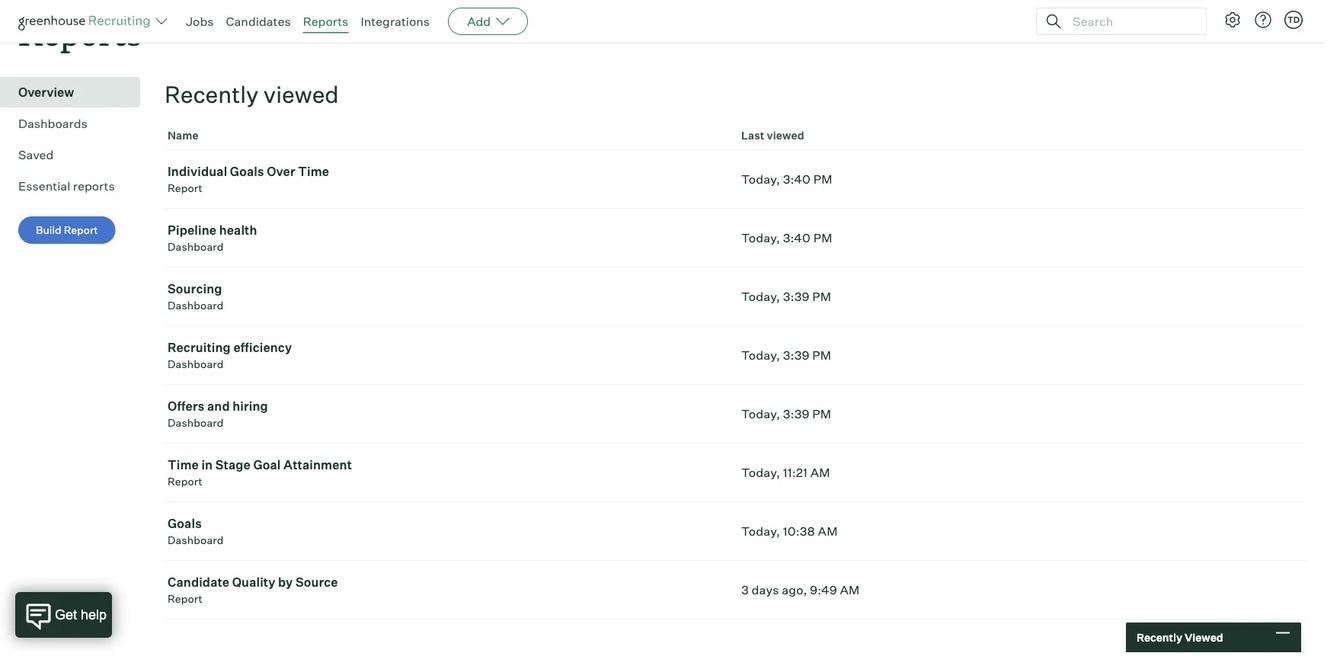 Task type: describe. For each thing, give the bounding box(es) containing it.
offers
[[168, 399, 205, 414]]

td button
[[1282, 8, 1307, 32]]

name
[[168, 129, 199, 142]]

1 horizontal spatial reports
[[303, 14, 349, 29]]

days
[[752, 583, 780, 598]]

ago,
[[782, 583, 808, 598]]

report inside candidate quality by source report
[[168, 592, 203, 606]]

build report
[[36, 223, 98, 237]]

last
[[742, 129, 765, 142]]

3:39 for dashboard
[[783, 348, 810, 363]]

saved
[[18, 147, 54, 163]]

individual
[[168, 164, 227, 179]]

in
[[202, 458, 213, 473]]

recently for recently viewed
[[1137, 631, 1183, 644]]

1 3:39 from the top
[[783, 289, 810, 304]]

5 dashboard from the top
[[168, 534, 224, 547]]

quality
[[232, 575, 276, 590]]

pm for offers and hiring
[[813, 406, 832, 422]]

candidates
[[226, 14, 291, 29]]

viewed for last viewed
[[767, 129, 805, 142]]

jobs
[[186, 14, 214, 29]]

dashboards
[[18, 116, 88, 131]]

reports
[[73, 179, 115, 194]]

td
[[1288, 14, 1301, 25]]

configure image
[[1224, 11, 1242, 29]]

am for today, 10:38 am
[[818, 524, 838, 539]]

3
[[742, 583, 749, 598]]

time in stage goal attainment report
[[168, 458, 352, 488]]

goals inside the individual goals over time report
[[230, 164, 264, 179]]

saved link
[[18, 146, 134, 164]]

3:40 for pipeline health
[[783, 230, 811, 246]]

goals inside goals dashboard
[[168, 516, 202, 531]]

today, for pipeline health
[[742, 230, 781, 246]]

3 days ago, 9:49 am
[[742, 583, 860, 598]]

candidate
[[168, 575, 230, 590]]

0 horizontal spatial reports
[[18, 10, 142, 55]]

recruiting
[[168, 340, 231, 355]]

essential reports link
[[18, 177, 134, 195]]

add
[[467, 14, 491, 29]]

3:40 for individual goals over time
[[783, 172, 811, 187]]

offers and hiring dashboard
[[168, 399, 268, 430]]

dashboard inside "offers and hiring dashboard"
[[168, 416, 224, 430]]

hiring
[[233, 399, 268, 414]]

today, 10:38 am
[[742, 524, 838, 539]]

individual goals over time report
[[168, 164, 329, 195]]

stage
[[216, 458, 251, 473]]

report inside time in stage goal attainment report
[[168, 475, 203, 488]]

greenhouse recruiting image
[[18, 12, 156, 30]]

reports link
[[303, 14, 349, 29]]



Task type: vqa. For each thing, say whether or not it's contained in the screenshot.


Task type: locate. For each thing, give the bounding box(es) containing it.
2 today, from the top
[[742, 230, 781, 246]]

2 vertical spatial am
[[840, 583, 860, 598]]

1 vertical spatial today, 3:40 pm
[[742, 230, 833, 246]]

viewed
[[1185, 631, 1224, 644]]

time right over
[[298, 164, 329, 179]]

1 vertical spatial recently
[[1137, 631, 1183, 644]]

1 horizontal spatial time
[[298, 164, 329, 179]]

essential
[[18, 179, 70, 194]]

efficiency
[[234, 340, 292, 355]]

pm for individual goals over time
[[814, 172, 833, 187]]

1 3:40 from the top
[[783, 172, 811, 187]]

goals
[[230, 164, 264, 179], [168, 516, 202, 531]]

3 dashboard from the top
[[168, 358, 224, 371]]

pm for recruiting efficiency
[[813, 348, 832, 363]]

sourcing
[[168, 281, 222, 297]]

recently for recently viewed
[[165, 80, 259, 109]]

time inside time in stage goal attainment report
[[168, 458, 199, 473]]

am
[[811, 465, 831, 480], [818, 524, 838, 539], [840, 583, 860, 598]]

pm
[[814, 172, 833, 187], [814, 230, 833, 246], [813, 289, 832, 304], [813, 348, 832, 363], [813, 406, 832, 422]]

today, 3:39 pm for dashboard
[[742, 348, 832, 363]]

report inside the individual goals over time report
[[168, 182, 203, 195]]

1 vertical spatial viewed
[[767, 129, 805, 142]]

reports right 'candidates'
[[303, 14, 349, 29]]

2 3:40 from the top
[[783, 230, 811, 246]]

recently left viewed
[[1137, 631, 1183, 644]]

10:38
[[783, 524, 816, 539]]

5 today, from the top
[[742, 406, 781, 422]]

goals left over
[[230, 164, 264, 179]]

today, 3:39 pm for hiring
[[742, 406, 832, 422]]

build report button
[[18, 217, 116, 244]]

1 dashboard from the top
[[168, 240, 224, 254]]

0 vertical spatial 3:40
[[783, 172, 811, 187]]

2 today, 3:40 pm from the top
[[742, 230, 833, 246]]

1 today, from the top
[[742, 172, 781, 187]]

recently
[[165, 80, 259, 109], [1137, 631, 1183, 644]]

3 today, from the top
[[742, 289, 781, 304]]

1 horizontal spatial goals
[[230, 164, 264, 179]]

pipeline health dashboard
[[168, 223, 257, 254]]

2 today, 3:39 pm from the top
[[742, 348, 832, 363]]

pm for sourcing
[[813, 289, 832, 304]]

1 vertical spatial time
[[168, 458, 199, 473]]

0 vertical spatial goals
[[230, 164, 264, 179]]

3 today, 3:39 pm from the top
[[742, 406, 832, 422]]

reports up overview 'link'
[[18, 10, 142, 55]]

goals dashboard
[[168, 516, 224, 547]]

time left "in"
[[168, 458, 199, 473]]

2 dashboard from the top
[[168, 299, 224, 312]]

1 vertical spatial goals
[[168, 516, 202, 531]]

am for today, 11:21 am
[[811, 465, 831, 480]]

add button
[[448, 8, 528, 35]]

dashboard down recruiting
[[168, 358, 224, 371]]

0 vertical spatial 3:39
[[783, 289, 810, 304]]

pm for pipeline health
[[814, 230, 833, 246]]

today, 3:40 pm for pipeline health
[[742, 230, 833, 246]]

today, 11:21 am
[[742, 465, 831, 480]]

0 vertical spatial recently
[[165, 80, 259, 109]]

1 vertical spatial 3:39
[[783, 348, 810, 363]]

integrations
[[361, 14, 430, 29]]

over
[[267, 164, 296, 179]]

recently viewed
[[1137, 631, 1224, 644]]

integrations link
[[361, 14, 430, 29]]

source
[[296, 575, 338, 590]]

report inside button
[[64, 223, 98, 237]]

report down individual at the top of page
[[168, 182, 203, 195]]

recently up "name"
[[165, 80, 259, 109]]

1 today, 3:39 pm from the top
[[742, 289, 832, 304]]

last viewed
[[742, 129, 805, 142]]

0 vertical spatial am
[[811, 465, 831, 480]]

0 vertical spatial today, 3:39 pm
[[742, 289, 832, 304]]

today, 3:40 pm
[[742, 172, 833, 187], [742, 230, 833, 246]]

attainment
[[284, 458, 352, 473]]

6 today, from the top
[[742, 465, 781, 480]]

am right 11:21
[[811, 465, 831, 480]]

report down candidate at the bottom of the page
[[168, 592, 203, 606]]

1 today, 3:40 pm from the top
[[742, 172, 833, 187]]

dashboard
[[168, 240, 224, 254], [168, 299, 224, 312], [168, 358, 224, 371], [168, 416, 224, 430], [168, 534, 224, 547]]

0 vertical spatial time
[[298, 164, 329, 179]]

9:49
[[810, 583, 838, 598]]

reports
[[18, 10, 142, 55], [303, 14, 349, 29]]

today, for time in stage goal attainment
[[742, 465, 781, 480]]

essential reports
[[18, 179, 115, 194]]

2 3:39 from the top
[[783, 348, 810, 363]]

dashboard down sourcing
[[168, 299, 224, 312]]

time
[[298, 164, 329, 179], [168, 458, 199, 473]]

today, for sourcing
[[742, 289, 781, 304]]

td button
[[1285, 11, 1303, 29]]

and
[[207, 399, 230, 414]]

7 today, from the top
[[742, 524, 781, 539]]

3:39 for hiring
[[783, 406, 810, 422]]

3:40
[[783, 172, 811, 187], [783, 230, 811, 246]]

candidate quality by source report
[[168, 575, 338, 606]]

4 dashboard from the top
[[168, 416, 224, 430]]

report down "in"
[[168, 475, 203, 488]]

0 horizontal spatial viewed
[[264, 80, 339, 109]]

build
[[36, 223, 61, 237]]

candidates link
[[226, 14, 291, 29]]

0 horizontal spatial recently
[[165, 80, 259, 109]]

0 vertical spatial today, 3:40 pm
[[742, 172, 833, 187]]

by
[[278, 575, 293, 590]]

1 horizontal spatial recently
[[1137, 631, 1183, 644]]

dashboard down pipeline
[[168, 240, 224, 254]]

am right the 10:38
[[818, 524, 838, 539]]

0 horizontal spatial goals
[[168, 516, 202, 531]]

overview link
[[18, 83, 134, 102]]

goal
[[253, 458, 281, 473]]

time inside the individual goals over time report
[[298, 164, 329, 179]]

sourcing dashboard
[[168, 281, 224, 312]]

3:39
[[783, 289, 810, 304], [783, 348, 810, 363], [783, 406, 810, 422]]

today, for goals
[[742, 524, 781, 539]]

report
[[168, 182, 203, 195], [64, 223, 98, 237], [168, 475, 203, 488], [168, 592, 203, 606]]

overview
[[18, 85, 74, 100]]

1 vertical spatial am
[[818, 524, 838, 539]]

goals up candidate at the bottom of the page
[[168, 516, 202, 531]]

report right build
[[64, 223, 98, 237]]

3 3:39 from the top
[[783, 406, 810, 422]]

dashboard up candidate at the bottom of the page
[[168, 534, 224, 547]]

recruiting efficiency dashboard
[[168, 340, 292, 371]]

1 vertical spatial today, 3:39 pm
[[742, 348, 832, 363]]

11:21
[[783, 465, 808, 480]]

1 horizontal spatial viewed
[[767, 129, 805, 142]]

0 horizontal spatial time
[[168, 458, 199, 473]]

dashboard down offers
[[168, 416, 224, 430]]

recently viewed
[[165, 80, 339, 109]]

viewed
[[264, 80, 339, 109], [767, 129, 805, 142]]

today,
[[742, 172, 781, 187], [742, 230, 781, 246], [742, 289, 781, 304], [742, 348, 781, 363], [742, 406, 781, 422], [742, 465, 781, 480], [742, 524, 781, 539]]

today, for recruiting efficiency
[[742, 348, 781, 363]]

2 vertical spatial 3:39
[[783, 406, 810, 422]]

jobs link
[[186, 14, 214, 29]]

1 vertical spatial 3:40
[[783, 230, 811, 246]]

dashboard inside pipeline health dashboard
[[168, 240, 224, 254]]

today, 3:40 pm for individual goals over time
[[742, 172, 833, 187]]

dashboard inside recruiting efficiency dashboard
[[168, 358, 224, 371]]

today, for individual goals over time
[[742, 172, 781, 187]]

4 today, from the top
[[742, 348, 781, 363]]

today, 3:39 pm
[[742, 289, 832, 304], [742, 348, 832, 363], [742, 406, 832, 422]]

health
[[219, 223, 257, 238]]

am right 9:49
[[840, 583, 860, 598]]

viewed for recently viewed
[[264, 80, 339, 109]]

dashboards link
[[18, 114, 134, 133]]

0 vertical spatial viewed
[[264, 80, 339, 109]]

Search text field
[[1069, 10, 1193, 32]]

2 vertical spatial today, 3:39 pm
[[742, 406, 832, 422]]

today, for offers and hiring
[[742, 406, 781, 422]]

pipeline
[[168, 223, 217, 238]]



